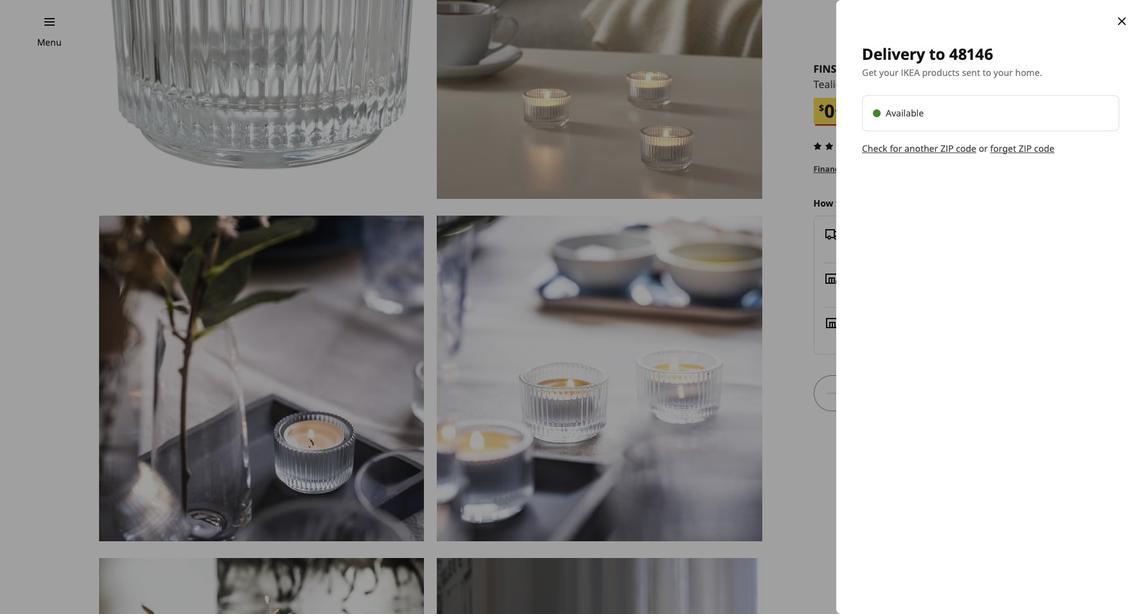 Task type: locate. For each thing, give the bounding box(es) containing it.
check
[[863, 142, 888, 154]]

0 vertical spatial to
[[930, 43, 946, 64]]

code right forget
[[1035, 142, 1055, 154]]

to for 48146
[[930, 43, 946, 64]]

code
[[957, 142, 977, 154], [1035, 142, 1055, 154]]

your down delivery
[[880, 66, 899, 78]]

holder,
[[855, 77, 889, 92]]

(147) button
[[810, 138, 894, 154]]

1 your from the left
[[880, 66, 899, 78]]

to right sent
[[983, 66, 992, 78]]

1 code from the left
[[957, 142, 977, 154]]

1 horizontal spatial code
[[1035, 142, 1055, 154]]

clear
[[892, 77, 915, 92]]

another
[[905, 142, 939, 154]]

forget
[[991, 142, 1017, 154]]

sent
[[963, 66, 981, 78]]

to up products
[[930, 43, 946, 64]]

financing options are available. details >
[[814, 164, 972, 175]]

delivery
[[863, 43, 926, 64]]

2 your from the left
[[994, 66, 1014, 78]]

.
[[836, 102, 838, 114]]

code left or
[[957, 142, 977, 154]]

1 horizontal spatial zip
[[1019, 142, 1033, 154]]

(147)
[[875, 140, 894, 152]]

menu
[[37, 36, 62, 48]]

glass,
[[918, 77, 945, 92]]

your
[[880, 66, 899, 78], [994, 66, 1014, 78]]

available.
[[900, 164, 937, 175]]

dialog
[[837, 0, 1146, 614]]

your left home.
[[994, 66, 1014, 78]]

zip right forget
[[1019, 142, 1033, 154]]

1 horizontal spatial to
[[930, 43, 946, 64]]

to for get
[[836, 197, 846, 209]]

zip up details
[[941, 142, 954, 154]]

0 horizontal spatial zip
[[941, 142, 954, 154]]

1 horizontal spatial your
[[994, 66, 1014, 78]]

financing
[[814, 164, 852, 175]]

finsmak tealight holder, clear glass, 1 " image
[[99, 0, 424, 199], [437, 0, 763, 199], [99, 216, 424, 541], [437, 216, 763, 541], [99, 558, 424, 614], [437, 558, 763, 614]]

2 vertical spatial to
[[836, 197, 846, 209]]

products
[[923, 66, 960, 78]]

options
[[854, 164, 883, 175]]

or
[[979, 142, 989, 154]]

home.
[[1016, 66, 1043, 78]]

menu button
[[37, 35, 62, 50]]

1 vertical spatial to
[[983, 66, 992, 78]]

zip
[[941, 142, 954, 154], [1019, 142, 1033, 154]]

how to get it
[[814, 197, 872, 209]]

are
[[885, 164, 898, 175]]

to left get
[[836, 197, 846, 209]]

0 horizontal spatial your
[[880, 66, 899, 78]]

0 horizontal spatial to
[[836, 197, 846, 209]]

to
[[930, 43, 946, 64], [983, 66, 992, 78], [836, 197, 846, 209]]

0 horizontal spatial code
[[957, 142, 977, 154]]

for
[[891, 142, 903, 154]]

delivery to 48146 get your ikea products sent to your home.
[[863, 43, 1043, 78]]



Task type: describe. For each thing, give the bounding box(es) containing it.
finsmak tealight holder, clear glass,
[[814, 62, 948, 92]]

ikea
[[902, 66, 921, 78]]

48146
[[950, 43, 994, 64]]

$
[[820, 102, 825, 114]]

49
[[838, 102, 849, 114]]

2 horizontal spatial to
[[983, 66, 992, 78]]

available
[[887, 107, 925, 119]]

finsmak
[[814, 62, 861, 76]]

dialog containing delivery to
[[837, 0, 1146, 614]]

details
[[939, 164, 966, 175]]

check for another zip code or forget zip code
[[863, 142, 1055, 154]]

how
[[814, 197, 834, 209]]

review: 4.9 out of 5 stars. total reviews: 147 image
[[810, 139, 873, 154]]

0
[[825, 98, 836, 123]]

>
[[968, 164, 972, 175]]

financing options are available. details > button
[[814, 164, 972, 175]]

check for another zip code button
[[863, 141, 977, 156]]

$ 0 . 49
[[820, 98, 849, 123]]

2 code from the left
[[1035, 142, 1055, 154]]

forget zip code button
[[991, 141, 1055, 156]]

2 zip from the left
[[1019, 142, 1033, 154]]

get
[[848, 197, 863, 209]]

it
[[865, 197, 872, 209]]

get
[[863, 66, 878, 78]]

1 zip from the left
[[941, 142, 954, 154]]

tealight
[[814, 77, 852, 92]]



Task type: vqa. For each thing, say whether or not it's contained in the screenshot.
topmost to
yes



